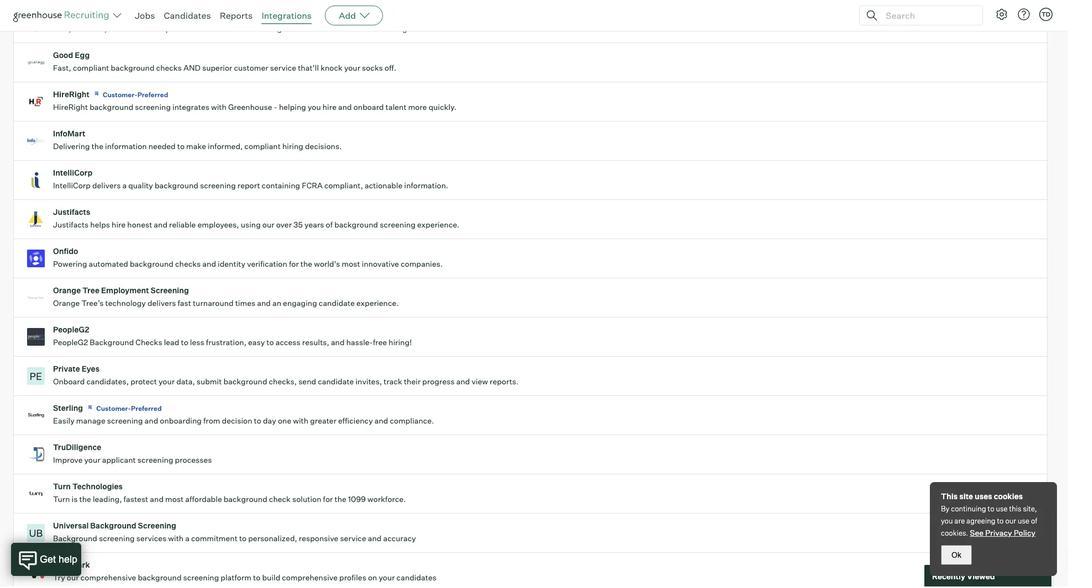 Task type: describe. For each thing, give the bounding box(es) containing it.
helps
[[90, 220, 110, 230]]

hassle-
[[346, 338, 373, 348]]

to inside the infomart delivering the information needed to make informed, compliant hiring decisions.
[[177, 142, 185, 151]]

0 horizontal spatial you
[[308, 102, 321, 112]]

private
[[53, 364, 80, 374]]

our inside veremark try our comprehensive background screening platform to build comprehensive profiles on your candidates
[[67, 573, 79, 583]]

delivering
[[53, 142, 90, 151]]

onboarding
[[160, 416, 202, 426]]

screening inside trudiligence improve your applicant screening processes
[[138, 456, 173, 465]]

verification
[[247, 259, 287, 269]]

workforce.
[[368, 495, 406, 505]]

trudiligence improve your applicant screening processes
[[53, 443, 212, 465]]

for inside onfido powering automated background checks and identity verification for the world's most innovative companies.
[[289, 259, 299, 269]]

and inside private eyes onboard candidates, protect your data, submit background checks, send candidate invites, track their progress and view reports.
[[457, 377, 470, 387]]

invites,
[[356, 377, 382, 387]]

continuing
[[952, 505, 987, 514]]

2 intellicorp from the top
[[53, 181, 91, 191]]

see privacy policy
[[971, 529, 1036, 538]]

customer-preferred for background
[[103, 91, 168, 99]]

a inside universal background screening background screening services with a commitment to personalized, responsive service and accuracy
[[185, 534, 190, 544]]

advantage
[[72, 11, 113, 21]]

fast
[[178, 299, 191, 308]]

2 justifacts from the top
[[53, 220, 89, 230]]

1 turn from the top
[[53, 482, 71, 492]]

the inside first advantage fast, accurate, secure and compliant.  find out how we are the global leader in candidate screening.
[[264, 24, 276, 34]]

screening inside justifacts justifacts helps hire honest and reliable employees, using our over 35 years of background screening experience.
[[380, 220, 416, 230]]

first
[[53, 11, 71, 21]]

most inside onfido powering automated background checks and identity verification for the world's most innovative companies.
[[342, 259, 360, 269]]

good
[[53, 50, 73, 60]]

the inside the infomart delivering the information needed to make informed, compliant hiring decisions.
[[92, 142, 103, 151]]

services
[[136, 534, 167, 544]]

more
[[408, 102, 427, 112]]

universal
[[53, 522, 89, 531]]

hireright background screening integrates with greenhouse - helping you hire and onboard talent more quickly.
[[53, 102, 457, 112]]

and inside peopleg2 peopleg2 background checks lead to less frustration, easy to access results, and hassle-free hiring!
[[331, 338, 345, 348]]

frustration,
[[206, 338, 247, 348]]

preferred for and
[[131, 405, 162, 413]]

profiles
[[340, 573, 367, 583]]

honest
[[127, 220, 152, 230]]

hire inside justifacts justifacts helps hire honest and reliable employees, using our over 35 years of background screening experience.
[[112, 220, 126, 230]]

less
[[190, 338, 204, 348]]

find
[[190, 24, 207, 34]]

this
[[942, 492, 958, 502]]

delivers inside orange tree employment screening orange tree's technology delivers fast turnaround times and an engaging candidate experience.
[[148, 299, 176, 308]]

reports link
[[220, 10, 253, 21]]

with inside universal background screening background screening services with a commitment to personalized, responsive service and accuracy
[[168, 534, 184, 544]]

talent
[[386, 102, 407, 112]]

applicant
[[102, 456, 136, 465]]

1 peopleg2 from the top
[[53, 325, 89, 335]]

onboard
[[53, 377, 85, 387]]

powering
[[53, 259, 87, 269]]

candidate inside first advantage fast, accurate, secure and compliant.  find out how we are the global leader in candidate screening.
[[334, 24, 370, 34]]

compliance.
[[390, 416, 434, 426]]

a inside intellicorp intellicorp delivers a quality background screening report containing fcra compliant, actionable information.
[[122, 181, 127, 191]]

report
[[238, 181, 260, 191]]

manage
[[76, 416, 105, 426]]

quickly.
[[429, 102, 457, 112]]

this
[[1010, 505, 1022, 514]]

decision
[[222, 416, 252, 426]]

automated
[[89, 259, 128, 269]]

fcra
[[302, 181, 323, 191]]

veremark try our comprehensive background screening platform to build comprehensive profiles on your candidates
[[53, 561, 437, 583]]

to up privacy
[[998, 517, 1004, 526]]

for inside turn technologies turn is the leading, fastest and most affordable background check solution for the 1099 workforce.
[[323, 495, 333, 505]]

hireright for hireright
[[53, 90, 90, 99]]

most inside turn technologies turn is the leading, fastest and most affordable background check solution for the 1099 workforce.
[[165, 495, 184, 505]]

their
[[404, 377, 421, 387]]

over
[[276, 220, 292, 230]]

and left onboarding
[[145, 416, 158, 426]]

2 vertical spatial background
[[53, 534, 97, 544]]

send
[[299, 377, 316, 387]]

and inside first advantage fast, accurate, secure and compliant.  find out how we are the global leader in candidate screening.
[[135, 24, 148, 34]]

onfido
[[53, 247, 78, 256]]

background inside justifacts justifacts helps hire honest and reliable employees, using our over 35 years of background screening experience.
[[335, 220, 378, 230]]

35
[[294, 220, 303, 230]]

eyes
[[82, 364, 100, 374]]

track
[[384, 377, 402, 387]]

delivers inside intellicorp intellicorp delivers a quality background screening report containing fcra compliant, actionable information.
[[92, 181, 121, 191]]

customer- for background
[[103, 91, 138, 99]]

private eyes onboard candidates, protect your data, submit background checks, send candidate invites, track their progress and view reports.
[[53, 364, 519, 387]]

jobs link
[[135, 10, 155, 21]]

good egg fast, compliant background checks and superior customer service that'll knock your socks off.
[[53, 50, 397, 73]]

ok
[[952, 551, 962, 560]]

of inside justifacts justifacts helps hire honest and reliable employees, using our over 35 years of background screening experience.
[[326, 220, 333, 230]]

submit
[[197, 377, 222, 387]]

td
[[1042, 11, 1051, 18]]

background inside peopleg2 peopleg2 background checks lead to less frustration, easy to access results, and hassle-free hiring!
[[90, 338, 134, 348]]

protect
[[131, 377, 157, 387]]

background inside veremark try our comprehensive background screening platform to build comprehensive profiles on your candidates
[[138, 573, 182, 583]]

candidates,
[[86, 377, 129, 387]]

to left less
[[181, 338, 188, 348]]

from
[[203, 416, 220, 426]]

times
[[235, 299, 256, 308]]

site,
[[1024, 505, 1038, 514]]

results,
[[302, 338, 329, 348]]

add button
[[325, 6, 383, 25]]

add
[[339, 10, 356, 21]]

1 intellicorp from the top
[[53, 168, 92, 178]]

are inside by continuing to use this site, you are agreeing to our use of cookies.
[[955, 517, 966, 526]]

easily manage screening and onboarding from decision to day one with greater efficiency and compliance.
[[53, 416, 434, 426]]

personalized,
[[248, 534, 297, 544]]

2 peopleg2 from the top
[[53, 338, 88, 348]]

infomart
[[53, 129, 85, 139]]

fast, for first advantage fast, accurate, secure and compliant.  find out how we are the global leader in candidate screening.
[[53, 24, 71, 34]]

containing
[[262, 181, 300, 191]]

build
[[262, 573, 280, 583]]

2 turn from the top
[[53, 495, 70, 505]]

reliable
[[169, 220, 196, 230]]

recently viewed
[[933, 572, 996, 582]]

checks
[[136, 338, 162, 348]]

day
[[263, 416, 276, 426]]

your inside veremark try our comprehensive background screening platform to build comprehensive profiles on your candidates
[[379, 573, 395, 583]]

free
[[373, 338, 387, 348]]

viewed
[[968, 572, 996, 582]]

you inside by continuing to use this site, you are agreeing to our use of cookies.
[[942, 517, 954, 526]]

integrates
[[173, 102, 210, 112]]

hiring!
[[389, 338, 412, 348]]

greenhouse recruiting image
[[13, 9, 113, 22]]

decisions.
[[305, 142, 342, 151]]

hiring
[[283, 142, 304, 151]]

checks inside good egg fast, compliant background checks and superior customer service that'll knock your socks off.
[[156, 63, 182, 73]]

orange tree employment screening orange tree's technology delivers fast turnaround times and an engaging candidate experience.
[[53, 286, 399, 308]]

are inside first advantage fast, accurate, secure and compliant.  find out how we are the global leader in candidate screening.
[[251, 24, 262, 34]]

see
[[971, 529, 984, 538]]

background up information
[[90, 102, 133, 112]]

1 comprehensive from the left
[[81, 573, 136, 583]]

turnaround
[[193, 299, 234, 308]]

socks
[[362, 63, 383, 73]]

screening inside veremark try our comprehensive background screening platform to build comprehensive profiles on your candidates
[[183, 573, 219, 583]]

your inside private eyes onboard candidates, protect your data, submit background checks, send candidate invites, track their progress and view reports.
[[159, 377, 175, 387]]



Task type: vqa. For each thing, say whether or not it's contained in the screenshot.
This site uses cookies
yes



Task type: locate. For each thing, give the bounding box(es) containing it.
and down jobs link
[[135, 24, 148, 34]]

peopleg2
[[53, 325, 89, 335], [53, 338, 88, 348]]

1 horizontal spatial hire
[[323, 102, 337, 112]]

the left world's
[[301, 259, 312, 269]]

background inside private eyes onboard candidates, protect your data, submit background checks, send candidate invites, track their progress and view reports.
[[224, 377, 267, 387]]

1 horizontal spatial most
[[342, 259, 360, 269]]

service inside good egg fast, compliant background checks and superior customer service that'll knock your socks off.
[[270, 63, 296, 73]]

most left "affordable"
[[165, 495, 184, 505]]

you down by
[[942, 517, 954, 526]]

fast, for good egg fast, compliant background checks and superior customer service that'll knock your socks off.
[[53, 63, 71, 73]]

1 horizontal spatial a
[[185, 534, 190, 544]]

1 orange from the top
[[53, 286, 81, 296]]

with right one
[[293, 416, 309, 426]]

1 horizontal spatial of
[[1032, 517, 1038, 526]]

2 horizontal spatial our
[[1006, 517, 1017, 526]]

1 vertical spatial intellicorp
[[53, 181, 91, 191]]

out
[[208, 24, 220, 34]]

hireright for hireright background screening integrates with greenhouse - helping you hire and onboard talent more quickly.
[[53, 102, 88, 112]]

0 horizontal spatial our
[[67, 573, 79, 583]]

your inside trudiligence improve your applicant screening processes
[[84, 456, 100, 465]]

0 vertical spatial intellicorp
[[53, 168, 92, 178]]

is
[[72, 495, 78, 505]]

your down trudiligence
[[84, 456, 100, 465]]

1 vertical spatial fast,
[[53, 63, 71, 73]]

1 horizontal spatial experience.
[[417, 220, 460, 230]]

1099
[[348, 495, 366, 505]]

the right is
[[79, 495, 91, 505]]

fast, down first
[[53, 24, 71, 34]]

0 vertical spatial justifacts
[[53, 207, 90, 217]]

use up policy
[[1018, 517, 1030, 526]]

td button
[[1038, 6, 1056, 23]]

service left 'that'll'
[[270, 63, 296, 73]]

1 justifacts from the top
[[53, 207, 90, 217]]

preferred for integrates
[[138, 91, 168, 99]]

1 vertical spatial customer-
[[96, 405, 131, 413]]

background inside turn technologies turn is the leading, fastest and most affordable background check solution for the 1099 workforce.
[[224, 495, 268, 505]]

1 horizontal spatial our
[[263, 220, 275, 230]]

1 horizontal spatial for
[[323, 495, 333, 505]]

peopleg2 up private at the left of page
[[53, 338, 88, 348]]

to down uses
[[988, 505, 995, 514]]

1 vertical spatial candidate
[[319, 299, 355, 308]]

delivers left fast
[[148, 299, 176, 308]]

background up employment at the left
[[130, 259, 174, 269]]

integrations link
[[262, 10, 312, 21]]

our left over
[[263, 220, 275, 230]]

experience.
[[417, 220, 460, 230], [357, 299, 399, 308]]

0 horizontal spatial compliant
[[73, 63, 109, 73]]

off.
[[385, 63, 397, 73]]

0 vertical spatial you
[[308, 102, 321, 112]]

to
[[177, 142, 185, 151], [181, 338, 188, 348], [267, 338, 274, 348], [254, 416, 261, 426], [988, 505, 995, 514], [998, 517, 1004, 526], [239, 534, 247, 544], [253, 573, 261, 583]]

compliant left hiring
[[245, 142, 281, 151]]

technologies
[[72, 482, 123, 492]]

customer-preferred for manage
[[96, 405, 162, 413]]

0 vertical spatial our
[[263, 220, 275, 230]]

customer- up manage
[[96, 405, 131, 413]]

compliant
[[73, 63, 109, 73], [245, 142, 281, 151]]

0 horizontal spatial experience.
[[357, 299, 399, 308]]

0 horizontal spatial are
[[251, 24, 262, 34]]

efficiency
[[338, 416, 373, 426]]

this site uses cookies
[[942, 492, 1024, 502]]

1 vertical spatial turn
[[53, 495, 70, 505]]

and left 'hassle-'
[[331, 338, 345, 348]]

0 vertical spatial are
[[251, 24, 262, 34]]

most right world's
[[342, 259, 360, 269]]

0 vertical spatial of
[[326, 220, 333, 230]]

secure
[[109, 24, 133, 34]]

1 fast, from the top
[[53, 24, 71, 34]]

background right submit
[[224, 377, 267, 387]]

1 hireright from the top
[[53, 90, 90, 99]]

of down site,
[[1032, 517, 1038, 526]]

to inside universal background screening background screening services with a commitment to personalized, responsive service and accuracy
[[239, 534, 247, 544]]

improve
[[53, 456, 83, 465]]

and inside turn technologies turn is the leading, fastest and most affordable background check solution for the 1099 workforce.
[[150, 495, 164, 505]]

superior
[[202, 63, 232, 73]]

screening up fast
[[151, 286, 189, 296]]

0 horizontal spatial use
[[997, 505, 1008, 514]]

tree's
[[82, 299, 104, 308]]

an
[[273, 299, 281, 308]]

and inside orange tree employment screening orange tree's technology delivers fast turnaround times and an engaging candidate experience.
[[257, 299, 271, 308]]

background inside good egg fast, compliant background checks and superior customer service that'll knock your socks off.
[[111, 63, 155, 73]]

that'll
[[298, 63, 319, 73]]

background inside onfido powering automated background checks and identity verification for the world's most innovative companies.
[[130, 259, 174, 269]]

you right helping
[[308, 102, 321, 112]]

1 vertical spatial checks
[[175, 259, 201, 269]]

1 vertical spatial justifacts
[[53, 220, 89, 230]]

1 vertical spatial with
[[293, 416, 309, 426]]

screening left report
[[200, 181, 236, 191]]

to left day
[[254, 416, 261, 426]]

1 vertical spatial background
[[90, 522, 136, 531]]

2 vertical spatial candidate
[[318, 377, 354, 387]]

your
[[344, 63, 361, 73], [159, 377, 175, 387], [84, 456, 100, 465], [379, 573, 395, 583]]

0 vertical spatial with
[[211, 102, 227, 112]]

pe
[[30, 371, 42, 383]]

0 horizontal spatial hire
[[112, 220, 126, 230]]

a left quality
[[122, 181, 127, 191]]

the left global
[[264, 24, 276, 34]]

orange left tree's
[[53, 299, 80, 308]]

checks up fast
[[175, 259, 201, 269]]

experience. up free
[[357, 299, 399, 308]]

0 vertical spatial customer-
[[103, 91, 138, 99]]

the inside onfido powering automated background checks and identity verification for the world's most innovative companies.
[[301, 259, 312, 269]]

candidate inside orange tree employment screening orange tree's technology delivers fast turnaround times and an engaging candidate experience.
[[319, 299, 355, 308]]

checks,
[[269, 377, 297, 387]]

1 vertical spatial a
[[185, 534, 190, 544]]

companies.
[[401, 259, 443, 269]]

0 horizontal spatial most
[[165, 495, 184, 505]]

candidate right send
[[318, 377, 354, 387]]

1 vertical spatial preferred
[[131, 405, 162, 413]]

service
[[270, 63, 296, 73], [340, 534, 366, 544]]

processes
[[175, 456, 212, 465]]

0 horizontal spatial a
[[122, 181, 127, 191]]

0 horizontal spatial with
[[168, 534, 184, 544]]

0 horizontal spatial for
[[289, 259, 299, 269]]

and inside onfido powering automated background checks and identity verification for the world's most innovative companies.
[[203, 259, 216, 269]]

our inside justifacts justifacts helps hire honest and reliable employees, using our over 35 years of background screening experience.
[[263, 220, 275, 230]]

customer-
[[103, 91, 138, 99], [96, 405, 131, 413]]

innovative
[[362, 259, 399, 269]]

infomart delivering the information needed to make informed, compliant hiring decisions.
[[53, 129, 342, 151]]

peopleg2 peopleg2 background checks lead to less frustration, easy to access results, and hassle-free hiring!
[[53, 325, 412, 348]]

for right solution
[[323, 495, 333, 505]]

are up the cookies.
[[955, 517, 966, 526]]

0 vertical spatial use
[[997, 505, 1008, 514]]

candidate down add
[[334, 24, 370, 34]]

1 vertical spatial most
[[165, 495, 184, 505]]

1 horizontal spatial compliant
[[245, 142, 281, 151]]

comprehensive right build
[[282, 573, 338, 583]]

1 horizontal spatial comprehensive
[[282, 573, 338, 583]]

0 horizontal spatial of
[[326, 220, 333, 230]]

background up eyes
[[90, 338, 134, 348]]

checks inside onfido powering automated background checks and identity verification for the world's most innovative companies.
[[175, 259, 201, 269]]

to right easy
[[267, 338, 274, 348]]

responsive
[[299, 534, 339, 544]]

compliant inside the infomart delivering the information needed to make informed, compliant hiring decisions.
[[245, 142, 281, 151]]

customer-preferred up information
[[103, 91, 168, 99]]

one
[[278, 416, 291, 426]]

our down "this"
[[1006, 517, 1017, 526]]

0 vertical spatial for
[[289, 259, 299, 269]]

2 hireright from the top
[[53, 102, 88, 112]]

1 vertical spatial delivers
[[148, 299, 176, 308]]

to left build
[[253, 573, 261, 583]]

to inside veremark try our comprehensive background screening platform to build comprehensive profiles on your candidates
[[253, 573, 261, 583]]

hire right helps
[[112, 220, 126, 230]]

0 vertical spatial customer-preferred
[[103, 91, 168, 99]]

fast, inside first advantage fast, accurate, secure and compliant.  find out how we are the global leader in candidate screening.
[[53, 24, 71, 34]]

ub
[[29, 528, 43, 540]]

0 vertical spatial hireright
[[53, 90, 90, 99]]

and left 'an'
[[257, 299, 271, 308]]

employment
[[101, 286, 149, 296]]

our down veremark
[[67, 573, 79, 583]]

1 vertical spatial our
[[1006, 517, 1017, 526]]

our
[[263, 220, 275, 230], [1006, 517, 1017, 526], [67, 573, 79, 583]]

the left 1099
[[335, 495, 347, 505]]

0 vertical spatial fast,
[[53, 24, 71, 34]]

1 vertical spatial you
[[942, 517, 954, 526]]

compliant down egg
[[73, 63, 109, 73]]

2 vertical spatial our
[[67, 573, 79, 583]]

0 horizontal spatial comprehensive
[[81, 573, 136, 583]]

and left view
[[457, 377, 470, 387]]

use left "this"
[[997, 505, 1008, 514]]

background down compliant,
[[335, 220, 378, 230]]

0 vertical spatial service
[[270, 63, 296, 73]]

and inside justifacts justifacts helps hire honest and reliable employees, using our over 35 years of background screening experience.
[[154, 220, 168, 230]]

screening
[[135, 102, 171, 112], [200, 181, 236, 191], [380, 220, 416, 230], [107, 416, 143, 426], [138, 456, 173, 465], [99, 534, 135, 544], [183, 573, 219, 583]]

ok button
[[942, 546, 973, 566]]

1 vertical spatial are
[[955, 517, 966, 526]]

using
[[241, 220, 261, 230]]

0 vertical spatial turn
[[53, 482, 71, 492]]

screening inside orange tree employment screening orange tree's technology delivers fast turnaround times and an engaging candidate experience.
[[151, 286, 189, 296]]

configure image
[[996, 8, 1009, 21]]

checks left and
[[156, 63, 182, 73]]

of inside by continuing to use this site, you are agreeing to our use of cookies.
[[1032, 517, 1038, 526]]

by
[[942, 505, 950, 514]]

screening up trudiligence improve your applicant screening processes
[[107, 416, 143, 426]]

a left 'commitment'
[[185, 534, 190, 544]]

0 vertical spatial preferred
[[138, 91, 168, 99]]

1 horizontal spatial service
[[340, 534, 366, 544]]

1 horizontal spatial use
[[1018, 517, 1030, 526]]

background down services
[[138, 573, 182, 583]]

recently
[[933, 572, 966, 582]]

screening left "integrates"
[[135, 102, 171, 112]]

screening.
[[372, 24, 410, 34]]

screening inside universal background screening background screening services with a commitment to personalized, responsive service and accuracy
[[138, 522, 176, 531]]

0 horizontal spatial delivers
[[92, 181, 121, 191]]

1 vertical spatial use
[[1018, 517, 1030, 526]]

hire right helping
[[323, 102, 337, 112]]

candidate right engaging in the left of the page
[[319, 299, 355, 308]]

sterling
[[53, 404, 83, 413]]

1 vertical spatial compliant
[[245, 142, 281, 151]]

0 vertical spatial background
[[90, 338, 134, 348]]

0 vertical spatial compliant
[[73, 63, 109, 73]]

access
[[276, 338, 301, 348]]

2 fast, from the top
[[53, 63, 71, 73]]

onboard
[[354, 102, 384, 112]]

1 horizontal spatial with
[[211, 102, 227, 112]]

customer- up information
[[103, 91, 138, 99]]

background down secure
[[111, 63, 155, 73]]

our inside by continuing to use this site, you are agreeing to our use of cookies.
[[1006, 517, 1017, 526]]

your right on
[[379, 573, 395, 583]]

screening inside intellicorp intellicorp delivers a quality background screening report containing fcra compliant, actionable information.
[[200, 181, 236, 191]]

we
[[239, 24, 249, 34]]

are right we
[[251, 24, 262, 34]]

1 horizontal spatial you
[[942, 517, 954, 526]]

information
[[105, 142, 147, 151]]

to right 'commitment'
[[239, 534, 247, 544]]

td button
[[1040, 8, 1053, 21]]

experience. inside justifacts justifacts helps hire honest and reliable employees, using our over 35 years of background screening experience.
[[417, 220, 460, 230]]

and right fastest
[[150, 495, 164, 505]]

0 vertical spatial delivers
[[92, 181, 121, 191]]

0 vertical spatial a
[[122, 181, 127, 191]]

by continuing to use this site, you are agreeing to our use of cookies.
[[942, 505, 1038, 538]]

0 vertical spatial screening
[[151, 286, 189, 296]]

and left 'onboard'
[[338, 102, 352, 112]]

and left identity
[[203, 259, 216, 269]]

0 vertical spatial candidate
[[334, 24, 370, 34]]

0 vertical spatial checks
[[156, 63, 182, 73]]

0 vertical spatial hire
[[323, 102, 337, 112]]

customer-preferred
[[103, 91, 168, 99], [96, 405, 162, 413]]

first advantage fast, accurate, secure and compliant.  find out how we are the global leader in candidate screening.
[[53, 11, 410, 34]]

turn technologies turn is the leading, fastest and most affordable background check solution for the 1099 workforce.
[[53, 482, 406, 505]]

justifacts
[[53, 207, 90, 217], [53, 220, 89, 230]]

1 vertical spatial experience.
[[357, 299, 399, 308]]

1 vertical spatial orange
[[53, 299, 80, 308]]

screening inside universal background screening background screening services with a commitment to personalized, responsive service and accuracy
[[99, 534, 135, 544]]

fastest
[[124, 495, 148, 505]]

1 vertical spatial service
[[340, 534, 366, 544]]

and
[[184, 63, 201, 73]]

reports.
[[490, 377, 519, 387]]

screening down the actionable
[[380, 220, 416, 230]]

needed
[[149, 142, 176, 151]]

turn left is
[[53, 495, 70, 505]]

background inside intellicorp intellicorp delivers a quality background screening report containing fcra compliant, actionable information.
[[155, 181, 198, 191]]

0 vertical spatial experience.
[[417, 220, 460, 230]]

compliant inside good egg fast, compliant background checks and superior customer service that'll knock your socks off.
[[73, 63, 109, 73]]

orange left tree
[[53, 286, 81, 296]]

in
[[326, 24, 332, 34]]

your inside good egg fast, compliant background checks and superior customer service that'll knock your socks off.
[[344, 63, 361, 73]]

background down universal
[[53, 534, 97, 544]]

with right services
[[168, 534, 184, 544]]

turn down improve
[[53, 482, 71, 492]]

1 vertical spatial peopleg2
[[53, 338, 88, 348]]

your left data, on the bottom of page
[[159, 377, 175, 387]]

customer
[[234, 63, 269, 73]]

1 vertical spatial screening
[[138, 522, 176, 531]]

compliant.
[[150, 24, 189, 34]]

comprehensive
[[81, 573, 136, 583], [282, 573, 338, 583]]

trudiligence
[[53, 443, 101, 453]]

service right responsive
[[340, 534, 366, 544]]

reports
[[220, 10, 253, 21]]

cookies.
[[942, 529, 969, 538]]

for right verification
[[289, 259, 299, 269]]

1 horizontal spatial are
[[955, 517, 966, 526]]

years
[[305, 220, 324, 230]]

screening right applicant
[[138, 456, 173, 465]]

1 horizontal spatial delivers
[[148, 299, 176, 308]]

2 horizontal spatial with
[[293, 416, 309, 426]]

fast, down good
[[53, 63, 71, 73]]

1 vertical spatial hireright
[[53, 102, 88, 112]]

service inside universal background screening background screening services with a commitment to personalized, responsive service and accuracy
[[340, 534, 366, 544]]

background left check
[[224, 495, 268, 505]]

cookies
[[995, 492, 1024, 502]]

1 vertical spatial customer-preferred
[[96, 405, 162, 413]]

are
[[251, 24, 262, 34], [955, 517, 966, 526]]

experience. down information.
[[417, 220, 460, 230]]

fast, inside good egg fast, compliant background checks and superior customer service that'll knock your socks off.
[[53, 63, 71, 73]]

and left the 'accuracy' at the left bottom of page
[[368, 534, 382, 544]]

checks
[[156, 63, 182, 73], [175, 259, 201, 269]]

1 vertical spatial of
[[1032, 517, 1038, 526]]

leader
[[301, 24, 324, 34]]

background right quality
[[155, 181, 198, 191]]

of right years
[[326, 220, 333, 230]]

experience. inside orange tree employment screening orange tree's technology delivers fast turnaround times and an engaging candidate experience.
[[357, 299, 399, 308]]

check
[[269, 495, 291, 505]]

use
[[997, 505, 1008, 514], [1018, 517, 1030, 526]]

0 vertical spatial peopleg2
[[53, 325, 89, 335]]

Search text field
[[884, 7, 973, 23]]

delivers left quality
[[92, 181, 121, 191]]

0 horizontal spatial service
[[270, 63, 296, 73]]

2 comprehensive from the left
[[282, 573, 338, 583]]

and right efficiency
[[375, 416, 388, 426]]

leading,
[[93, 495, 122, 505]]

peopleg2 down tree's
[[53, 325, 89, 335]]

1 vertical spatial hire
[[112, 220, 126, 230]]

with right "integrates"
[[211, 102, 227, 112]]

0 vertical spatial most
[[342, 259, 360, 269]]

candidate inside private eyes onboard candidates, protect your data, submit background checks, send candidate invites, track their progress and view reports.
[[318, 377, 354, 387]]

world's
[[314, 259, 340, 269]]

justifacts up helps
[[53, 207, 90, 217]]

hireright
[[53, 90, 90, 99], [53, 102, 88, 112]]

solution
[[292, 495, 322, 505]]

2 vertical spatial with
[[168, 534, 184, 544]]

and right honest
[[154, 220, 168, 230]]

customer- for manage
[[96, 405, 131, 413]]

preferred up needed
[[138, 91, 168, 99]]

0 vertical spatial orange
[[53, 286, 81, 296]]

preferred down protect on the left of page
[[131, 405, 162, 413]]

intellicorp intellicorp delivers a quality background screening report containing fcra compliant, actionable information.
[[53, 168, 449, 191]]

actionable
[[365, 181, 403, 191]]

privacy
[[986, 529, 1013, 538]]

comprehensive down veremark
[[81, 573, 136, 583]]

view
[[472, 377, 488, 387]]

screening up services
[[138, 522, 176, 531]]

and inside universal background screening background screening services with a commitment to personalized, responsive service and accuracy
[[368, 534, 382, 544]]

the right delivering at the left of page
[[92, 142, 103, 151]]

screening left platform
[[183, 573, 219, 583]]

your left socks
[[344, 63, 361, 73]]

to left make
[[177, 142, 185, 151]]

background down leading,
[[90, 522, 136, 531]]

1 vertical spatial for
[[323, 495, 333, 505]]

informed,
[[208, 142, 243, 151]]

make
[[186, 142, 206, 151]]

justifacts up onfido
[[53, 220, 89, 230]]

2 orange from the top
[[53, 299, 80, 308]]

screening left services
[[99, 534, 135, 544]]

lead
[[164, 338, 179, 348]]



